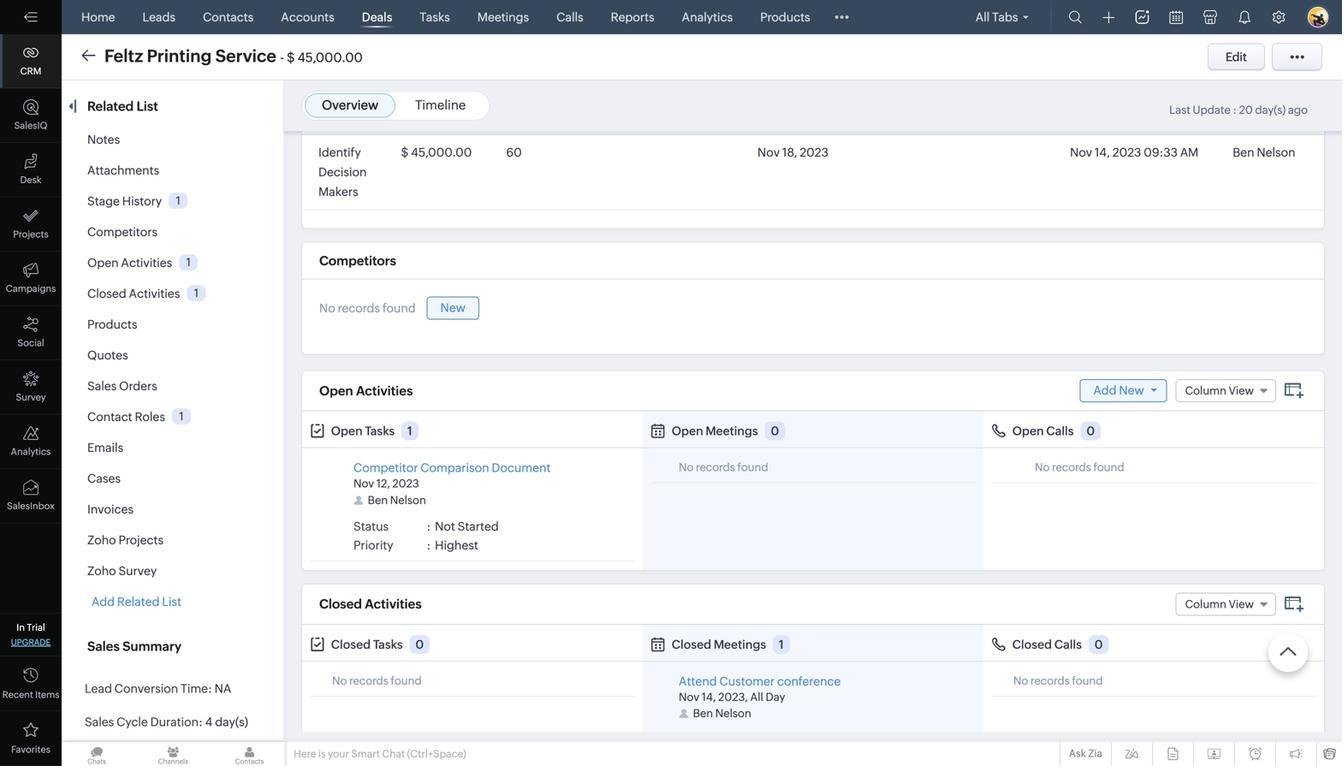 Task type: describe. For each thing, give the bounding box(es) containing it.
tasks link
[[413, 0, 457, 34]]

crm link
[[0, 34, 62, 89]]

campaigns
[[6, 283, 56, 294]]

meetings link
[[471, 0, 536, 34]]

products
[[761, 10, 811, 24]]

configure settings image
[[1272, 10, 1286, 24]]

projects link
[[0, 197, 62, 252]]

reports
[[611, 10, 655, 24]]

meetings
[[478, 10, 529, 24]]

survey link
[[0, 360, 62, 415]]

recent items
[[2, 690, 59, 700]]

contacts image
[[214, 742, 285, 766]]

upgrade
[[11, 637, 51, 647]]

campaigns link
[[0, 252, 62, 306]]

channels image
[[138, 742, 208, 766]]

chat
[[382, 748, 405, 760]]

1 horizontal spatial analytics link
[[675, 0, 740, 34]]

social
[[17, 338, 44, 348]]

in
[[17, 623, 25, 633]]

social link
[[0, 306, 62, 360]]

quick actions image
[[1103, 12, 1115, 24]]

notifications image
[[1238, 10, 1252, 24]]

tabs
[[992, 10, 1019, 24]]

sales motivator image
[[1136, 10, 1150, 24]]

here is your smart chat (ctrl+space)
[[294, 748, 466, 760]]

your
[[328, 748, 349, 760]]

salesinbox
[[7, 501, 55, 512]]

deals link
[[355, 0, 399, 34]]

search image
[[1069, 10, 1083, 24]]

in trial upgrade
[[11, 623, 51, 647]]

salesiq link
[[0, 89, 62, 143]]

desk link
[[0, 143, 62, 197]]

chats image
[[62, 742, 132, 766]]



Task type: vqa. For each thing, say whether or not it's contained in the screenshot.
Recent
yes



Task type: locate. For each thing, give the bounding box(es) containing it.
analytics up salesinbox link
[[11, 447, 51, 457]]

smart
[[351, 748, 380, 760]]

ask zia
[[1069, 748, 1103, 760]]

calls
[[557, 10, 584, 24]]

salesinbox link
[[0, 469, 62, 524]]

0 horizontal spatial analytics link
[[0, 415, 62, 469]]

projects
[[13, 229, 49, 240]]

zia
[[1089, 748, 1103, 760]]

leads
[[143, 10, 176, 24]]

favorites
[[11, 745, 50, 755]]

calendar image
[[1170, 11, 1183, 24]]

salesiq
[[14, 120, 47, 131]]

analytics link
[[675, 0, 740, 34], [0, 415, 62, 469]]

reports link
[[604, 0, 662, 34]]

ask
[[1069, 748, 1087, 760]]

accounts
[[281, 10, 335, 24]]

home link
[[74, 0, 122, 34]]

1 vertical spatial analytics
[[11, 447, 51, 457]]

survey
[[16, 392, 46, 403]]

1 vertical spatial analytics link
[[0, 415, 62, 469]]

marketplace image
[[1204, 10, 1218, 24]]

items
[[35, 690, 59, 700]]

here
[[294, 748, 316, 760]]

analytics link down survey
[[0, 415, 62, 469]]

recent
[[2, 690, 33, 700]]

analytics
[[682, 10, 733, 24], [11, 447, 51, 457]]

contacts link
[[196, 0, 261, 34]]

deals
[[362, 10, 392, 24]]

products link
[[754, 0, 817, 34]]

all tabs
[[976, 10, 1019, 24]]

accounts link
[[274, 0, 341, 34]]

0 horizontal spatial analytics
[[11, 447, 51, 457]]

1 horizontal spatial analytics
[[682, 10, 733, 24]]

home
[[81, 10, 115, 24]]

0 vertical spatial analytics
[[682, 10, 733, 24]]

tasks
[[420, 10, 450, 24]]

(ctrl+space)
[[407, 748, 466, 760]]

calls link
[[550, 0, 591, 34]]

leads link
[[136, 0, 182, 34]]

crm
[[20, 66, 41, 77]]

analytics right reports
[[682, 10, 733, 24]]

trial
[[27, 623, 45, 633]]

desk
[[20, 175, 42, 185]]

0 vertical spatial analytics link
[[675, 0, 740, 34]]

contacts
[[203, 10, 254, 24]]

is
[[318, 748, 326, 760]]

analytics link right reports
[[675, 0, 740, 34]]

all
[[976, 10, 990, 24]]



